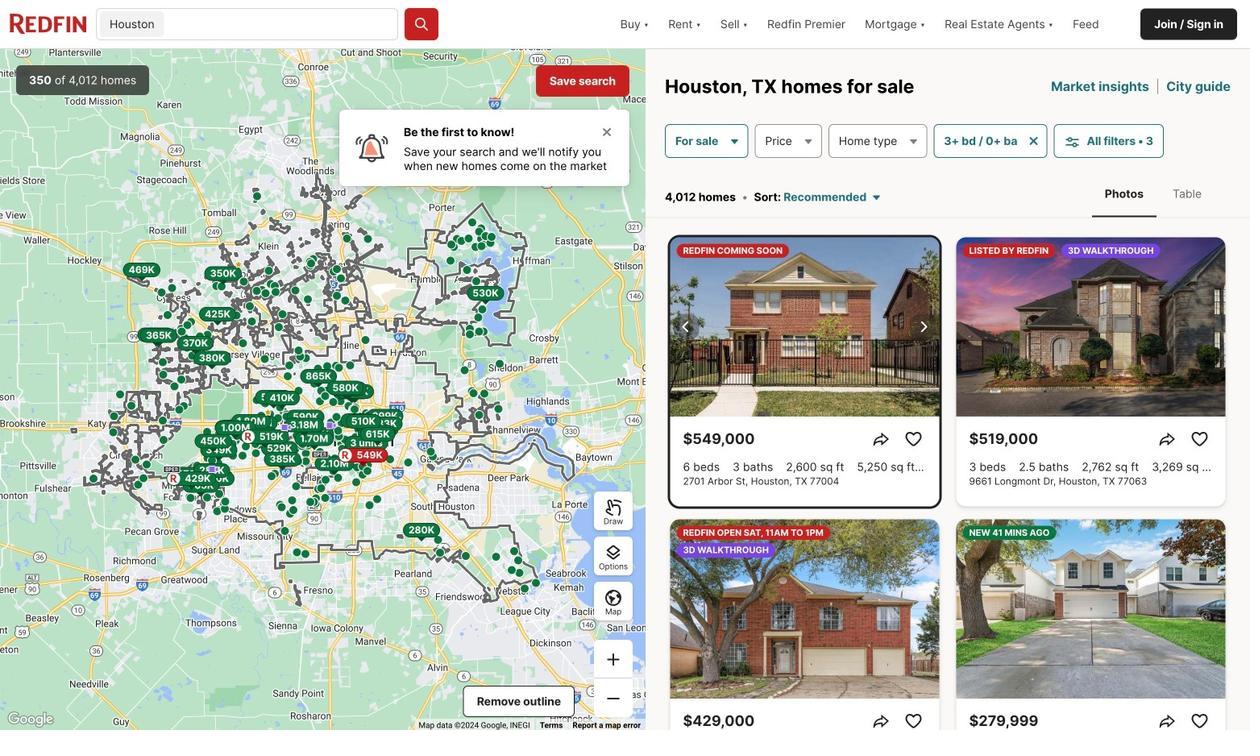 Task type: vqa. For each thing, say whether or not it's contained in the screenshot.
Toggle search results table view tab
yes



Task type: describe. For each thing, give the bounding box(es) containing it.
add home to favorites image for 2nd share home image from the top of the page
[[1190, 712, 1209, 730]]

add home to favorites image for 1st share home icon from the bottom
[[904, 712, 923, 730]]

toggle search results photos view tab
[[1092, 174, 1157, 214]]

2 share home image from the top
[[872, 712, 891, 730]]

add home to favorites image for second share home icon from the bottom
[[904, 430, 923, 449]]

2 share home image from the top
[[1158, 712, 1177, 730]]

google image
[[4, 709, 57, 730]]

toggle search results table view tab
[[1160, 174, 1215, 214]]



Task type: locate. For each thing, give the bounding box(es) containing it.
share home image
[[1158, 430, 1177, 449], [1158, 712, 1177, 730]]

1 vertical spatial add home to favorites image
[[904, 712, 923, 730]]

next image
[[914, 317, 933, 337]]

0 vertical spatial add home to favorites image
[[904, 430, 923, 449]]

Add home to favorites checkbox
[[901, 426, 927, 452], [1187, 426, 1213, 452], [901, 708, 927, 730]]

share home image
[[872, 430, 891, 449], [872, 712, 891, 730]]

tab list
[[1076, 171, 1231, 217]]

add home to favorites image
[[904, 430, 923, 449], [1190, 712, 1209, 730]]

1 vertical spatial share home image
[[1158, 712, 1177, 730]]

1 horizontal spatial add home to favorites image
[[1190, 712, 1209, 730]]

add home to favorites image inside option
[[1190, 712, 1209, 730]]

0 horizontal spatial add home to favorites image
[[904, 712, 923, 730]]

1 horizontal spatial add home to favorites image
[[1190, 430, 1209, 449]]

previous image
[[677, 317, 696, 337]]

1 share home image from the top
[[1158, 430, 1177, 449]]

0 vertical spatial share home image
[[872, 430, 891, 449]]

1 share home image from the top
[[872, 430, 891, 449]]

map region
[[0, 49, 646, 730]]

None search field
[[167, 9, 397, 41]]

1 vertical spatial share home image
[[872, 712, 891, 730]]

1 vertical spatial add home to favorites image
[[1190, 712, 1209, 730]]

add home to favorites image for first share home image from the top of the page
[[1190, 430, 1209, 449]]

0 vertical spatial share home image
[[1158, 430, 1177, 449]]

0 horizontal spatial add home to favorites image
[[904, 430, 923, 449]]

submit search image
[[413, 16, 430, 32]]

Add home to favorites checkbox
[[1187, 708, 1213, 730]]

0 vertical spatial add home to favorites image
[[1190, 430, 1209, 449]]

add home to favorites image
[[1190, 430, 1209, 449], [904, 712, 923, 730]]



